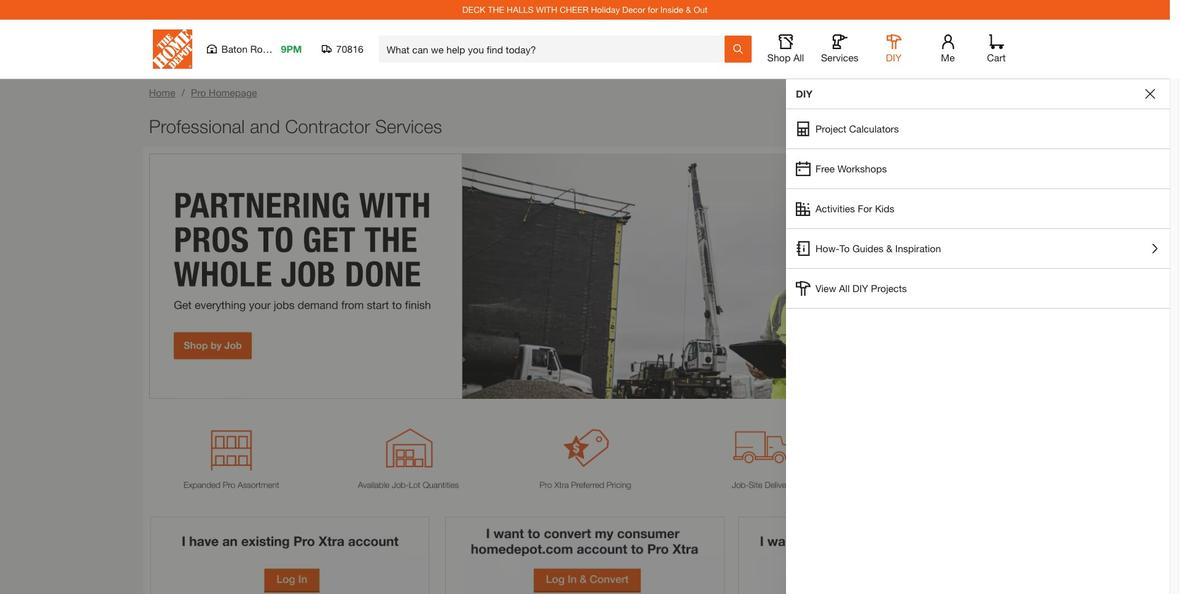 Task type: locate. For each thing, give the bounding box(es) containing it.
services
[[821, 52, 859, 63], [375, 115, 442, 137]]

1 vertical spatial &
[[886, 243, 893, 254]]

& left out
[[686, 4, 691, 15]]

out
[[694, 4, 708, 15]]

i want to convert my consumer  homedepot.com account to pro xtra image
[[444, 517, 726, 595]]

diy left "projects"
[[853, 283, 868, 294]]

0 horizontal spatial &
[[686, 4, 691, 15]]

diy inside view all diy projects link
[[853, 283, 868, 294]]

services button
[[820, 34, 860, 64]]

inspiration
[[895, 243, 941, 254]]

70816
[[336, 43, 364, 55]]

all right the shop
[[793, 52, 804, 63]]

activities for kids
[[816, 203, 895, 214]]

all inside button
[[793, 52, 804, 63]]

1 horizontal spatial &
[[886, 243, 893, 254]]

diy inside the 'diy' button
[[886, 52, 902, 63]]

an image of shelves represents the pro xtra expanded pro assortment perk. image
[[149, 418, 314, 493]]

contractor
[[285, 115, 370, 137]]

1 vertical spatial diy
[[796, 88, 813, 99]]

deck
[[462, 4, 486, 15]]

the home depot logo image
[[153, 29, 192, 69]]

all for view
[[839, 283, 850, 294]]

menu containing project calculators
[[786, 109, 1170, 309]]

0 horizontal spatial services
[[375, 115, 442, 137]]

view
[[816, 283, 836, 294]]

all right view
[[839, 283, 850, 294]]

feedback link image
[[1163, 208, 1179, 274]]

how-
[[816, 243, 840, 254]]

homepage
[[209, 87, 257, 98]]

deck the halls with cheer holiday decor for inside & out
[[462, 4, 708, 15]]

0 vertical spatial services
[[821, 52, 859, 63]]

i want to open a new pro xtra account image
[[739, 517, 1021, 595]]

free workshops
[[816, 163, 887, 174]]

1 vertical spatial all
[[839, 283, 850, 294]]

pro
[[191, 87, 206, 98]]

1 horizontal spatial diy
[[853, 283, 868, 294]]

calculators
[[849, 123, 899, 135]]

9pm
[[281, 43, 302, 55]]

a pro inspects a construction site. image
[[149, 154, 1021, 399]]

& inside button
[[886, 243, 893, 254]]

70816 button
[[322, 43, 364, 55]]

& right guides
[[886, 243, 893, 254]]

the
[[488, 4, 504, 15]]

menu
[[786, 109, 1170, 309]]

0 vertical spatial diy
[[886, 52, 902, 63]]

project calculators
[[816, 123, 899, 135]]

0 horizontal spatial all
[[793, 52, 804, 63]]

job-lot quantities image
[[326, 418, 490, 493]]

shop all
[[767, 52, 804, 63]]

how-to guides & inspiration
[[816, 243, 941, 254]]

2 horizontal spatial diy
[[886, 52, 902, 63]]

2 vertical spatial diy
[[853, 283, 868, 294]]

i have an existing pro xtra account image
[[149, 517, 431, 595]]

1 horizontal spatial services
[[821, 52, 859, 63]]

decor
[[622, 4, 645, 15]]

and
[[250, 115, 280, 137]]

project
[[816, 123, 847, 135]]

all
[[793, 52, 804, 63], [839, 283, 850, 294]]

0 vertical spatial &
[[686, 4, 691, 15]]

projects
[[871, 283, 907, 294]]

kids
[[875, 203, 895, 214]]

shop all button
[[766, 34, 805, 64]]

rouge
[[250, 43, 279, 55]]

all inside menu
[[839, 283, 850, 294]]

deck the halls with cheer holiday decor for inside & out link
[[462, 4, 708, 15]]

diy left me
[[886, 52, 902, 63]]

view all diy projects
[[816, 283, 907, 294]]

workshops
[[838, 163, 887, 174]]

diy
[[886, 52, 902, 63], [796, 88, 813, 99], [853, 283, 868, 294]]

What can we help you find today? search field
[[387, 36, 724, 62]]

&
[[686, 4, 691, 15], [886, 243, 893, 254]]

cart
[[987, 52, 1006, 63]]

1 horizontal spatial all
[[839, 283, 850, 294]]

0 vertical spatial all
[[793, 52, 804, 63]]

for
[[858, 203, 872, 214]]

diy down shop all
[[796, 88, 813, 99]]



Task type: vqa. For each thing, say whether or not it's contained in the screenshot.
first available from the right
no



Task type: describe. For each thing, give the bounding box(es) containing it.
home link
[[149, 87, 175, 98]]

diy button
[[874, 34, 914, 64]]

baton
[[221, 43, 248, 55]]

home
[[149, 87, 175, 98]]

to
[[840, 243, 850, 254]]

me
[[941, 52, 955, 63]]

services inside services button
[[821, 52, 859, 63]]

with
[[536, 4, 557, 15]]

baton rouge 9pm
[[221, 43, 302, 55]]

project calculators link
[[786, 109, 1170, 149]]

how-to guides & inspiration button
[[786, 229, 1170, 268]]

inside
[[661, 4, 683, 15]]

view all diy projects link
[[786, 269, 1170, 308]]

an image of a price tag represents the pro xtra preferred pricing perk. image
[[503, 418, 667, 493]]

me button
[[928, 34, 968, 64]]

holiday
[[591, 4, 620, 15]]

0 horizontal spatial diy
[[796, 88, 813, 99]]

shop
[[767, 52, 791, 63]]

cheer
[[560, 4, 589, 15]]

all for shop
[[793, 52, 804, 63]]

pro homepage link
[[191, 87, 257, 98]]

activities for kids link
[[786, 189, 1170, 228]]

professional and contractor services
[[149, 115, 442, 137]]

free
[[816, 163, 835, 174]]

an image of a truck represents the pro xtra job-site delivery perk. image
[[680, 418, 844, 493]]

halls
[[507, 4, 534, 15]]

drawer close image
[[1145, 89, 1155, 99]]

pro homepage
[[191, 87, 257, 98]]

for
[[648, 4, 658, 15]]

guides
[[853, 243, 884, 254]]

professional
[[149, 115, 245, 137]]

free workshops link
[[786, 149, 1170, 189]]

1 vertical spatial services
[[375, 115, 442, 137]]

cart link
[[983, 34, 1010, 64]]

activities
[[816, 203, 855, 214]]



